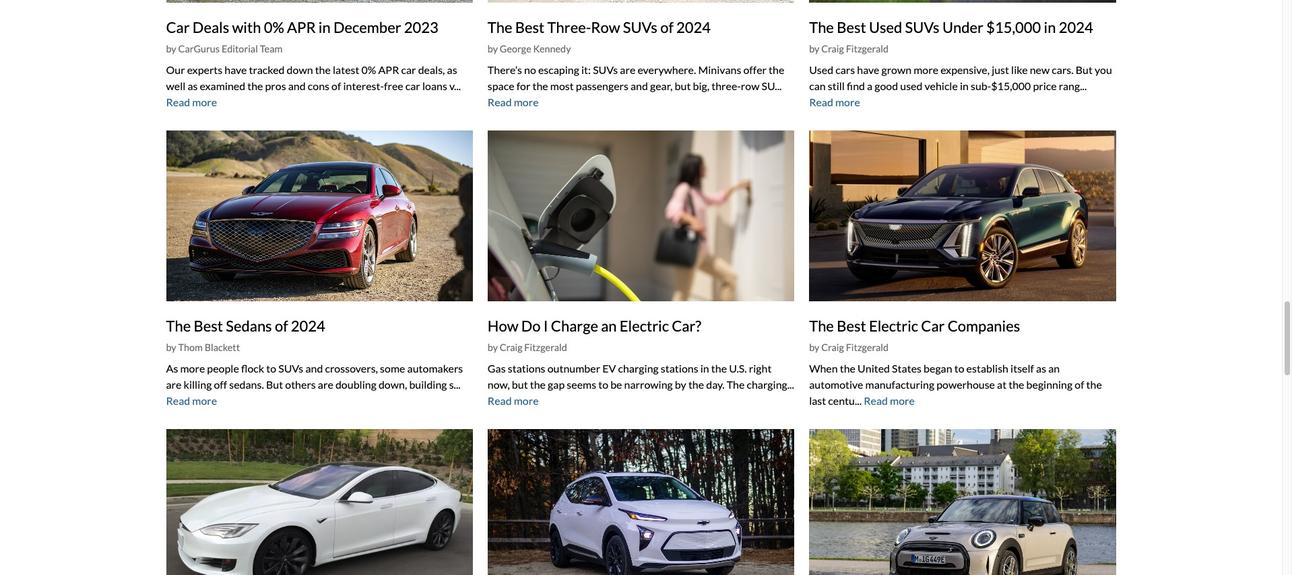 Task type: describe. For each thing, give the bounding box(es) containing it.
the best used electric cars in 2023 image
[[166, 430, 473, 576]]

december
[[333, 18, 401, 36]]

the up su...
[[769, 63, 784, 76]]

some
[[380, 362, 405, 375]]

0 horizontal spatial are
[[166, 379, 182, 391]]

at
[[997, 379, 1007, 391]]

more inside our experts have tracked down the latest 0% apr car deals, as well as examined the pros and cons of interest-free car loans v... read more
[[192, 95, 217, 108]]

by inside the gas stations outnumber ev charging stations in the u.s. right now, but the gap seems to be narrowing by the day. the charging... read more
[[675, 379, 686, 391]]

just
[[992, 63, 1009, 76]]

1 stations from the left
[[508, 362, 545, 375]]

by thom blackett
[[166, 342, 240, 354]]

seems
[[567, 379, 596, 391]]

the best three-row suvs of 2024 image
[[488, 0, 794, 2]]

passengers
[[576, 79, 628, 92]]

under
[[942, 18, 983, 36]]

to inside when the united states began to establish itself as an automotive manufacturing powerhouse at the beginning of the last centu...
[[954, 362, 964, 375]]

by craig fitzgerald for i
[[488, 342, 567, 354]]

down
[[287, 63, 313, 76]]

examined
[[200, 79, 245, 92]]

in up new
[[1044, 18, 1056, 36]]

but inside there's no escaping it: suvs are everywhere. minivans offer the space for the most passengers and gear, but big, three-row su... read more
[[675, 79, 691, 92]]

when
[[809, 362, 838, 375]]

how do i charge an electric car?
[[488, 317, 701, 335]]

2 stations from the left
[[661, 362, 698, 375]]

team
[[260, 43, 282, 55]]

three-
[[711, 79, 741, 92]]

the left 'day.'
[[688, 379, 704, 391]]

the down tracked
[[247, 79, 263, 92]]

by for the best electric car companies
[[809, 342, 819, 354]]

the for the best used suvs under $15,000 in 2024
[[809, 18, 834, 36]]

began
[[924, 362, 952, 375]]

no
[[524, 63, 536, 76]]

the right beginning
[[1086, 379, 1102, 391]]

and inside our experts have tracked down the latest 0% apr car deals, as well as examined the pros and cons of interest-free car loans v... read more
[[288, 79, 306, 92]]

read inside our experts have tracked down the latest 0% apr car deals, as well as examined the pros and cons of interest-free car loans v... read more
[[166, 95, 190, 108]]

but inside the used cars have grown more expensive, just like new cars. but you can still find a good used vehicle in sub-$15,000 price rang... read more
[[1076, 63, 1093, 76]]

interest-
[[343, 79, 384, 92]]

best for three-
[[515, 18, 545, 36]]

manufacturing
[[865, 379, 934, 391]]

0 vertical spatial as
[[447, 63, 457, 76]]

to inside the gas stations outnumber ev charging stations in the u.s. right now, but the gap seems to be narrowing by the day. the charging... read more
[[598, 379, 608, 391]]

are inside there's no escaping it: suvs are everywhere. minivans offer the space for the most passengers and gear, but big, three-row su... read more
[[620, 63, 635, 76]]

to inside as more people flock to suvs and crossovers, some automakers are killing off sedans. but others are doubling down, building s... read more
[[266, 362, 276, 375]]

read more
[[864, 395, 915, 408]]

have for with
[[225, 63, 247, 76]]

can
[[809, 79, 826, 92]]

automotive
[[809, 379, 863, 391]]

charge
[[551, 317, 598, 335]]

like
[[1011, 63, 1028, 76]]

1 horizontal spatial are
[[318, 379, 333, 391]]

the best electric car companies
[[809, 317, 1020, 335]]

new
[[1030, 63, 1050, 76]]

and inside as more people flock to suvs and crossovers, some automakers are killing off sedans. but others are doubling down, building s... read more
[[305, 362, 323, 375]]

read more link for i
[[488, 395, 539, 407]]

with
[[232, 18, 261, 36]]

read more link for used
[[809, 95, 860, 108]]

the best used suvs under $15,000 in 2024 image
[[809, 0, 1116, 2]]

best for used
[[837, 18, 866, 36]]

suvs down the best three-row suvs of 2024 image
[[623, 18, 657, 36]]

how do i charge an electric car? image
[[488, 130, 794, 302]]

used
[[900, 79, 922, 92]]

automakers
[[407, 362, 463, 375]]

ev
[[602, 362, 616, 375]]

by craig fitzgerald for electric
[[809, 342, 889, 354]]

our experts have tracked down the latest 0% apr car deals, as well as examined the pros and cons of interest-free car loans v... read more
[[166, 63, 461, 108]]

suvs inside as more people flock to suvs and crossovers, some automakers are killing off sedans. but others are doubling down, building s... read more
[[278, 362, 303, 375]]

suvs left under
[[905, 18, 939, 36]]

fitzgerald for used
[[846, 43, 889, 55]]

others
[[285, 379, 316, 391]]

down,
[[379, 379, 407, 391]]

of inside our experts have tracked down the latest 0% apr car deals, as well as examined the pros and cons of interest-free car loans v... read more
[[331, 79, 341, 92]]

by for how do i charge an electric car?
[[488, 342, 498, 354]]

fitzgerald for i
[[524, 342, 567, 354]]

the right for at the left top
[[532, 79, 548, 92]]

grown
[[881, 63, 912, 76]]

well
[[166, 79, 185, 92]]

the best electric car companies link
[[809, 317, 1020, 335]]

suvs inside there's no escaping it: suvs are everywhere. minivans offer the space for the most passengers and gear, but big, three-row su... read more
[[593, 63, 618, 76]]

do
[[521, 317, 541, 335]]

last
[[809, 395, 826, 408]]

cars
[[835, 63, 855, 76]]

beginning
[[1026, 379, 1073, 391]]

latest
[[333, 63, 359, 76]]

cons
[[308, 79, 329, 92]]

0 vertical spatial car
[[401, 63, 416, 76]]

i
[[543, 317, 548, 335]]

off
[[214, 379, 227, 391]]

there's
[[488, 63, 522, 76]]

1 electric from the left
[[620, 317, 669, 335]]

the up 'day.'
[[711, 362, 727, 375]]

big,
[[693, 79, 709, 92]]

editorial
[[222, 43, 258, 55]]

building
[[409, 379, 447, 391]]

establish
[[966, 362, 1008, 375]]

s...
[[449, 379, 461, 391]]

an inside when the united states began to establish itself as an automotive manufacturing powerhouse at the beginning of the last centu...
[[1048, 362, 1060, 375]]

flock
[[241, 362, 264, 375]]

of right sedans
[[275, 317, 288, 335]]

powerhouse
[[936, 379, 995, 391]]

escaping
[[538, 63, 579, 76]]

in down 'car deals with 0% apr in december 2023' 'image'
[[318, 18, 331, 36]]

apr inside our experts have tracked down the latest 0% apr car deals, as well as examined the pros and cons of interest-free car loans v... read more
[[378, 63, 399, 76]]

su...
[[762, 79, 782, 92]]

2023
[[404, 18, 438, 36]]

cargurus
[[178, 43, 220, 55]]

everywhere.
[[637, 63, 696, 76]]

1 horizontal spatial car
[[921, 317, 945, 335]]

read more link for sedans
[[166, 395, 217, 407]]

the best sedans of 2024 image
[[166, 130, 473, 302]]

the best sedans of 2024
[[166, 317, 325, 335]]

best for electric
[[837, 317, 866, 335]]

the for the best electric car companies
[[809, 317, 834, 335]]

of down the best three-row suvs of 2024 image
[[660, 18, 673, 36]]

u.s.
[[729, 362, 747, 375]]

more inside there's no escaping it: suvs are everywhere. minivans offer the space for the most passengers and gear, but big, three-row su... read more
[[514, 95, 539, 108]]

price
[[1033, 79, 1057, 92]]

the best used suvs under $15,000 in 2024
[[809, 18, 1093, 36]]

0% inside our experts have tracked down the latest 0% apr car deals, as well as examined the pros and cons of interest-free car loans v... read more
[[361, 63, 376, 76]]

narrowing
[[624, 379, 673, 391]]

the best electric suvs for efficiency in 2023 image
[[488, 430, 794, 576]]

1 horizontal spatial used
[[869, 18, 902, 36]]

craig for the best used suvs under $15,000 in 2024
[[821, 43, 844, 55]]

but inside the gas stations outnumber ev charging stations in the u.s. right now, but the gap seems to be narrowing by the day. the charging... read more
[[512, 379, 528, 391]]

experts
[[187, 63, 222, 76]]

the best three-row suvs of 2024 link
[[488, 18, 711, 36]]

how do i charge an electric car? link
[[488, 317, 701, 335]]

read inside the used cars have grown more expensive, just like new cars. but you can still find a good used vehicle in sub-$15,000 price rang... read more
[[809, 95, 833, 108]]

car?
[[672, 317, 701, 335]]

the up 'cons'
[[315, 63, 331, 76]]

three-
[[547, 18, 591, 36]]

george
[[500, 43, 531, 55]]



Task type: vqa. For each thing, say whether or not it's contained in the screenshot.
Toyota link on the top right of page
no



Task type: locate. For each thing, give the bounding box(es) containing it.
0 horizontal spatial used
[[809, 63, 833, 76]]

the left gap
[[530, 379, 546, 391]]

2 have from the left
[[857, 63, 879, 76]]

best up 'cars'
[[837, 18, 866, 36]]

best up united
[[837, 317, 866, 335]]

$15,000 up 'like'
[[986, 18, 1041, 36]]

people
[[207, 362, 239, 375]]

best for sedans
[[194, 317, 223, 335]]

doubling
[[335, 379, 376, 391]]

best up the by thom blackett
[[194, 317, 223, 335]]

the for the best three-row suvs of 2024
[[488, 18, 512, 36]]

read inside as more people flock to suvs and crossovers, some automakers are killing off sedans. but others are doubling down, building s... read more
[[166, 395, 190, 407]]

an right charge
[[601, 317, 617, 335]]

as
[[447, 63, 457, 76], [188, 79, 198, 92], [1036, 362, 1046, 375]]

in down expensive, on the top right of page
[[960, 79, 969, 92]]

fitzgerald
[[846, 43, 889, 55], [524, 342, 567, 354], [846, 342, 889, 354]]

2024
[[676, 18, 711, 36], [1059, 18, 1093, 36], [291, 317, 325, 335]]

1 vertical spatial an
[[1048, 362, 1060, 375]]

1 vertical spatial 0%
[[361, 63, 376, 76]]

deals
[[193, 18, 229, 36]]

1 horizontal spatial electric
[[869, 317, 918, 335]]

the inside the gas stations outnumber ev charging stations in the u.s. right now, but the gap seems to be narrowing by the day. the charging... read more
[[727, 379, 745, 391]]

as inside when the united states began to establish itself as an automotive manufacturing powerhouse at the beginning of the last centu...
[[1036, 362, 1046, 375]]

have up a
[[857, 63, 879, 76]]

0% up interest-
[[361, 63, 376, 76]]

read more link down 'still'
[[809, 95, 860, 108]]

car deals with 0% apr in december 2023
[[166, 18, 438, 36]]

the for the best sedans of 2024
[[166, 317, 191, 335]]

2 vertical spatial as
[[1036, 362, 1046, 375]]

1 vertical spatial apr
[[378, 63, 399, 76]]

suvs up others
[[278, 362, 303, 375]]

have
[[225, 63, 247, 76], [857, 63, 879, 76]]

0 vertical spatial apr
[[287, 18, 316, 36]]

2 horizontal spatial to
[[954, 362, 964, 375]]

by craig fitzgerald for used
[[809, 43, 889, 55]]

car deals with 0% apr in december 2023 image
[[166, 0, 473, 2]]

in inside the used cars have grown more expensive, just like new cars. but you can still find a good used vehicle in sub-$15,000 price rang... read more
[[960, 79, 969, 92]]

read inside the gas stations outnumber ev charging stations in the u.s. right now, but the gap seems to be narrowing by the day. the charging... read more
[[488, 395, 512, 407]]

read more link down manufacturing
[[864, 395, 915, 408]]

stations up narrowing in the bottom of the page
[[661, 362, 698, 375]]

1 horizontal spatial but
[[1076, 63, 1093, 76]]

charging
[[618, 362, 659, 375]]

centu...
[[828, 395, 862, 408]]

$15,000 down 'like'
[[991, 79, 1031, 92]]

but
[[675, 79, 691, 92], [512, 379, 528, 391]]

fitzgerald down i on the left of page
[[524, 342, 567, 354]]

charging...
[[747, 379, 794, 391]]

gear,
[[650, 79, 673, 92]]

free
[[384, 79, 403, 92]]

0 vertical spatial 0%
[[264, 18, 284, 36]]

by up our
[[166, 43, 176, 55]]

the up when
[[809, 317, 834, 335]]

used inside the used cars have grown more expensive, just like new cars. but you can still find a good used vehicle in sub-$15,000 price rang... read more
[[809, 63, 833, 76]]

are down as
[[166, 379, 182, 391]]

by craig fitzgerald down do
[[488, 342, 567, 354]]

states
[[892, 362, 922, 375]]

by up gas
[[488, 342, 498, 354]]

as up beginning
[[1036, 362, 1046, 375]]

0 horizontal spatial an
[[601, 317, 617, 335]]

read down well
[[166, 95, 190, 108]]

2024 up cars.
[[1059, 18, 1093, 36]]

craig down how
[[500, 342, 522, 354]]

0 horizontal spatial car
[[166, 18, 190, 36]]

1 horizontal spatial to
[[598, 379, 608, 391]]

suvs up passengers
[[593, 63, 618, 76]]

space
[[488, 79, 514, 92]]

2 horizontal spatial as
[[1036, 362, 1046, 375]]

but right now,
[[512, 379, 528, 391]]

companies
[[948, 317, 1020, 335]]

0% up the team
[[264, 18, 284, 36]]

craig up 'cars'
[[821, 43, 844, 55]]

1 have from the left
[[225, 63, 247, 76]]

v...
[[449, 79, 461, 92]]

outnumber
[[547, 362, 600, 375]]

read more link down now,
[[488, 395, 539, 407]]

1 vertical spatial car
[[405, 79, 420, 92]]

0 vertical spatial but
[[675, 79, 691, 92]]

read down now,
[[488, 395, 512, 407]]

every electric car under $40,000 in 2023 image
[[809, 430, 1116, 576]]

read down space
[[488, 95, 512, 108]]

0 horizontal spatial but
[[512, 379, 528, 391]]

car up 'free'
[[401, 63, 416, 76]]

cars.
[[1052, 63, 1074, 76]]

the down u.s.
[[727, 379, 745, 391]]

more inside the gas stations outnumber ev charging stations in the u.s. right now, but the gap seems to be narrowing by the day. the charging... read more
[[514, 395, 539, 407]]

1 vertical spatial as
[[188, 79, 198, 92]]

by left thom
[[166, 342, 176, 354]]

read down can
[[809, 95, 833, 108]]

1 horizontal spatial an
[[1048, 362, 1060, 375]]

by george kennedy
[[488, 43, 571, 55]]

0 vertical spatial but
[[1076, 63, 1093, 76]]

as more people flock to suvs and crossovers, some automakers are killing off sedans. but others are doubling down, building s... read more
[[166, 362, 463, 407]]

apr up 'free'
[[378, 63, 399, 76]]

have up examined
[[225, 63, 247, 76]]

0 horizontal spatial electric
[[620, 317, 669, 335]]

electric left car?
[[620, 317, 669, 335]]

0 vertical spatial car
[[166, 18, 190, 36]]

suvs
[[623, 18, 657, 36], [905, 18, 939, 36], [593, 63, 618, 76], [278, 362, 303, 375]]

car
[[401, 63, 416, 76], [405, 79, 420, 92]]

the
[[315, 63, 331, 76], [769, 63, 784, 76], [247, 79, 263, 92], [532, 79, 548, 92], [711, 362, 727, 375], [840, 362, 855, 375], [530, 379, 546, 391], [688, 379, 704, 391], [1009, 379, 1024, 391], [1086, 379, 1102, 391]]

vehicle
[[925, 79, 958, 92]]

you
[[1095, 63, 1112, 76]]

by
[[166, 43, 176, 55], [488, 43, 498, 55], [809, 43, 819, 55], [166, 342, 176, 354], [488, 342, 498, 354], [809, 342, 819, 354], [675, 379, 686, 391]]

0 horizontal spatial 0%
[[264, 18, 284, 36]]

1 horizontal spatial apr
[[378, 63, 399, 76]]

and up others
[[305, 362, 323, 375]]

read more link down well
[[166, 95, 217, 108]]

2024 up as more people flock to suvs and crossovers, some automakers are killing off sedans. but others are doubling down, building s... read more
[[291, 317, 325, 335]]

are up passengers
[[620, 63, 635, 76]]

still
[[828, 79, 845, 92]]

stations right gas
[[508, 362, 545, 375]]

1 vertical spatial but
[[512, 379, 528, 391]]

read down manufacturing
[[864, 395, 888, 408]]

there's no escaping it: suvs are everywhere. minivans offer the space for the most passengers and gear, but big, three-row su... read more
[[488, 63, 784, 108]]

kennedy
[[533, 43, 571, 55]]

loans
[[422, 79, 447, 92]]

1 vertical spatial but
[[266, 379, 283, 391]]

but left big,
[[675, 79, 691, 92]]

the up automotive
[[840, 362, 855, 375]]

craig for the best electric car companies
[[821, 342, 844, 354]]

read more link
[[166, 95, 217, 108], [488, 95, 539, 108], [809, 95, 860, 108], [166, 395, 217, 407], [488, 395, 539, 407], [864, 395, 915, 408]]

read more link for three-
[[488, 95, 539, 108]]

but inside as more people flock to suvs and crossovers, some automakers are killing off sedans. but others are doubling down, building s... read more
[[266, 379, 283, 391]]

how
[[488, 317, 518, 335]]

2 horizontal spatial are
[[620, 63, 635, 76]]

read more link down for at the left top
[[488, 95, 539, 108]]

best up "by george kennedy"
[[515, 18, 545, 36]]

car deals with 0% apr in december 2023 link
[[166, 18, 438, 36]]

the best used suvs under $15,000 in 2024 link
[[809, 18, 1093, 36]]

and
[[288, 79, 306, 92], [631, 79, 648, 92], [305, 362, 323, 375]]

1 vertical spatial $15,000
[[991, 79, 1031, 92]]

fitzgerald up united
[[846, 342, 889, 354]]

craig for how do i charge an electric car?
[[500, 342, 522, 354]]

read down killing
[[166, 395, 190, 407]]

the right at
[[1009, 379, 1024, 391]]

read
[[166, 95, 190, 108], [488, 95, 512, 108], [809, 95, 833, 108], [166, 395, 190, 407], [488, 395, 512, 407], [864, 395, 888, 408]]

by for the best three-row suvs of 2024
[[488, 43, 498, 55]]

by for car deals with 0% apr in december 2023
[[166, 43, 176, 55]]

to up powerhouse
[[954, 362, 964, 375]]

but
[[1076, 63, 1093, 76], [266, 379, 283, 391]]

an up beginning
[[1048, 362, 1060, 375]]

minivans
[[698, 63, 741, 76]]

most
[[550, 79, 574, 92]]

of
[[660, 18, 673, 36], [331, 79, 341, 92], [275, 317, 288, 335], [1075, 379, 1084, 391]]

as up v...
[[447, 63, 457, 76]]

gap
[[548, 379, 565, 391]]

0 vertical spatial used
[[869, 18, 902, 36]]

1 vertical spatial used
[[809, 63, 833, 76]]

sedans.
[[229, 379, 264, 391]]

and inside there's no escaping it: suvs are everywhere. minivans offer the space for the most passengers and gear, but big, three-row su... read more
[[631, 79, 648, 92]]

now,
[[488, 379, 510, 391]]

gas stations outnumber ev charging stations in the u.s. right now, but the gap seems to be narrowing by the day. the charging... read more
[[488, 362, 794, 407]]

$15,000 inside the used cars have grown more expensive, just like new cars. but you can still find a good used vehicle in sub-$15,000 price rang... read more
[[991, 79, 1031, 92]]

to right 'flock'
[[266, 362, 276, 375]]

gas
[[488, 362, 506, 375]]

the best three-row suvs of 2024
[[488, 18, 711, 36]]

as
[[166, 362, 178, 375]]

and down down
[[288, 79, 306, 92]]

1 horizontal spatial stations
[[661, 362, 698, 375]]

electric up states
[[869, 317, 918, 335]]

by for the best sedans of 2024
[[166, 342, 176, 354]]

2024 up minivans
[[676, 18, 711, 36]]

the up thom
[[166, 317, 191, 335]]

the best sedans of 2024 link
[[166, 317, 325, 335]]

by craig fitzgerald up united
[[809, 342, 889, 354]]

find
[[847, 79, 865, 92]]

are
[[620, 63, 635, 76], [166, 379, 182, 391], [318, 379, 333, 391]]

have inside our experts have tracked down the latest 0% apr car deals, as well as examined the pros and cons of interest-free car loans v... read more
[[225, 63, 247, 76]]

fitzgerald for electric
[[846, 342, 889, 354]]

it:
[[581, 63, 591, 76]]

apr
[[287, 18, 316, 36], [378, 63, 399, 76]]

to left be
[[598, 379, 608, 391]]

united
[[858, 362, 890, 375]]

have for used
[[857, 63, 879, 76]]

0 horizontal spatial have
[[225, 63, 247, 76]]

the up george
[[488, 18, 512, 36]]

fitzgerald up 'cars'
[[846, 43, 889, 55]]

0 horizontal spatial apr
[[287, 18, 316, 36]]

in up 'day.'
[[700, 362, 709, 375]]

0 horizontal spatial to
[[266, 362, 276, 375]]

expensive,
[[940, 63, 990, 76]]

used cars have grown more expensive, just like new cars. but you can still find a good used vehicle in sub-$15,000 price rang... read more
[[809, 63, 1112, 108]]

be
[[610, 379, 622, 391]]

the up can
[[809, 18, 834, 36]]

read more link down killing
[[166, 395, 217, 407]]

of inside when the united states began to establish itself as an automotive manufacturing powerhouse at the beginning of the last centu...
[[1075, 379, 1084, 391]]

by cargurus editorial team
[[166, 43, 282, 55]]

to
[[266, 362, 276, 375], [954, 362, 964, 375], [598, 379, 608, 391]]

by left george
[[488, 43, 498, 55]]

of right beginning
[[1075, 379, 1084, 391]]

stations
[[508, 362, 545, 375], [661, 362, 698, 375]]

sedans
[[226, 317, 272, 335]]

but left others
[[266, 379, 283, 391]]

1 horizontal spatial have
[[857, 63, 879, 76]]

0 vertical spatial $15,000
[[986, 18, 1041, 36]]

blackett
[[205, 342, 240, 354]]

read more link for electric
[[864, 395, 915, 408]]

the best electric car companies image
[[809, 130, 1116, 302]]

1 vertical spatial car
[[921, 317, 945, 335]]

craig up when
[[821, 342, 844, 354]]

0 horizontal spatial but
[[266, 379, 283, 391]]

1 horizontal spatial but
[[675, 79, 691, 92]]

by up when
[[809, 342, 819, 354]]

0 horizontal spatial stations
[[508, 362, 545, 375]]

in inside the gas stations outnumber ev charging stations in the u.s. right now, but the gap seems to be narrowing by the day. the charging... read more
[[700, 362, 709, 375]]

1 horizontal spatial 0%
[[361, 63, 376, 76]]

electric
[[620, 317, 669, 335], [869, 317, 918, 335]]

have inside the used cars have grown more expensive, just like new cars. but you can still find a good used vehicle in sub-$15,000 price rang... read more
[[857, 63, 879, 76]]

0 horizontal spatial 2024
[[291, 317, 325, 335]]

right
[[749, 362, 772, 375]]

2 electric from the left
[[869, 317, 918, 335]]

1 horizontal spatial as
[[447, 63, 457, 76]]

as right well
[[188, 79, 198, 92]]

when the united states began to establish itself as an automotive manufacturing powerhouse at the beginning of the last centu...
[[809, 362, 1102, 408]]

1 horizontal spatial 2024
[[676, 18, 711, 36]]

by craig fitzgerald up 'cars'
[[809, 43, 889, 55]]

used up can
[[809, 63, 833, 76]]

read more link for with
[[166, 95, 217, 108]]

killing
[[184, 379, 212, 391]]

itself
[[1010, 362, 1034, 375]]

good
[[875, 79, 898, 92]]

are right others
[[318, 379, 333, 391]]

read inside there's no escaping it: suvs are everywhere. minivans offer the space for the most passengers and gear, but big, three-row su... read more
[[488, 95, 512, 108]]

by up can
[[809, 43, 819, 55]]

2 horizontal spatial 2024
[[1059, 18, 1093, 36]]

by for the best used suvs under $15,000 in 2024
[[809, 43, 819, 55]]

car up cargurus
[[166, 18, 190, 36]]

apr down 'car deals with 0% apr in december 2023' 'image'
[[287, 18, 316, 36]]

0 horizontal spatial as
[[188, 79, 198, 92]]

by right narrowing in the bottom of the page
[[675, 379, 686, 391]]

for
[[516, 79, 530, 92]]

of right 'cons'
[[331, 79, 341, 92]]

a
[[867, 79, 872, 92]]

pros
[[265, 79, 286, 92]]

used up grown
[[869, 18, 902, 36]]

craig
[[821, 43, 844, 55], [500, 342, 522, 354], [821, 342, 844, 354]]

row
[[741, 79, 759, 92]]

but left you
[[1076, 63, 1093, 76]]

car up began
[[921, 317, 945, 335]]

and left gear,
[[631, 79, 648, 92]]

car right 'free'
[[405, 79, 420, 92]]

0 vertical spatial an
[[601, 317, 617, 335]]

crossovers,
[[325, 362, 378, 375]]



